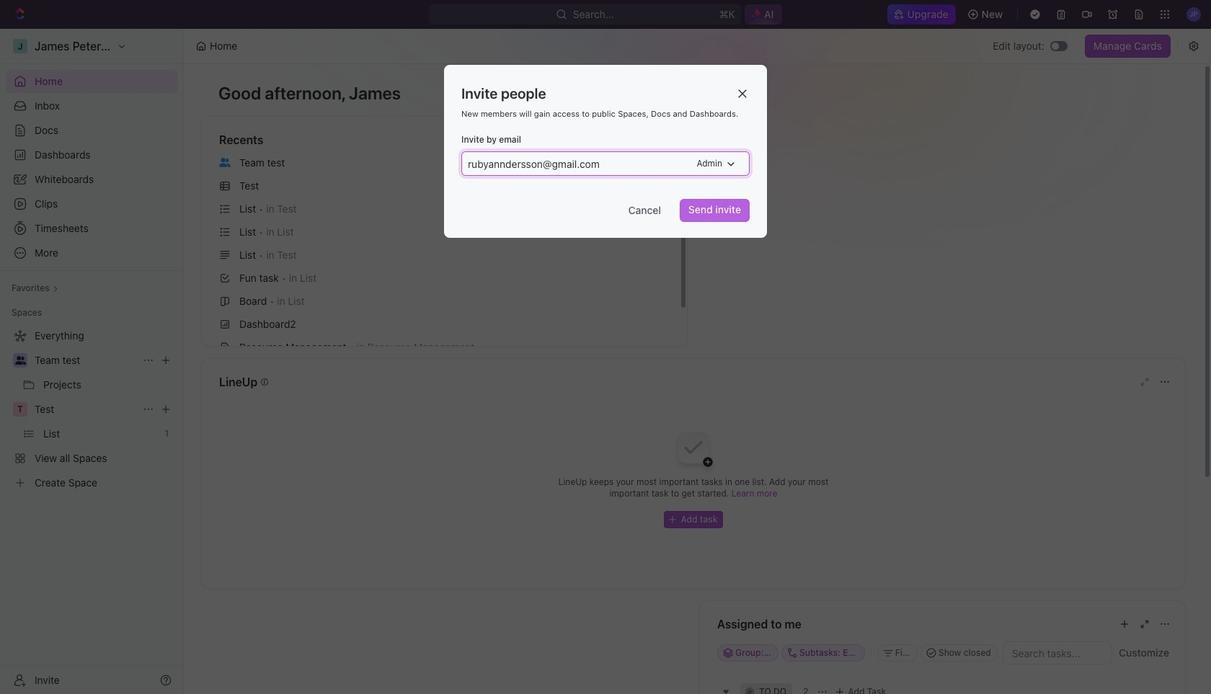 Task type: locate. For each thing, give the bounding box(es) containing it.
sidebar navigation
[[0, 29, 184, 695]]

1 horizontal spatial user group image
[[219, 158, 231, 167]]

user group image
[[219, 158, 231, 167], [15, 356, 26, 365]]

1 vertical spatial user group image
[[15, 356, 26, 365]]

tree
[[6, 325, 177, 495]]

0 horizontal spatial user group image
[[15, 356, 26, 365]]

tree inside sidebar navigation
[[6, 325, 177, 495]]

0 vertical spatial user group image
[[219, 158, 231, 167]]



Task type: vqa. For each thing, say whether or not it's contained in the screenshot.
Template in the "button"
no



Task type: describe. For each thing, give the bounding box(es) containing it.
user group image inside sidebar navigation
[[15, 356, 26, 365]]

test, , element
[[13, 403, 27, 417]]

Search tasks... text field
[[1004, 643, 1112, 664]]

Email, comma or space separated text field
[[464, 152, 692, 175]]



